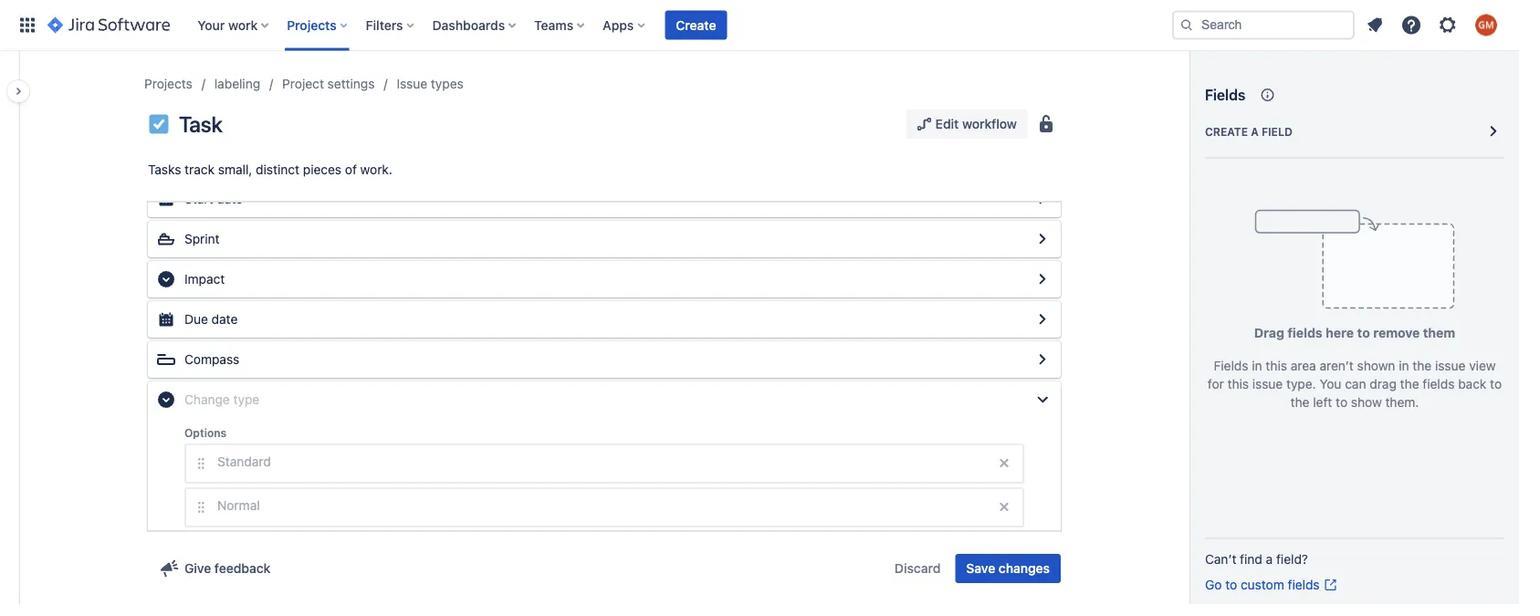Task type: locate. For each thing, give the bounding box(es) containing it.
open field configuration image
[[1032, 309, 1054, 331]]

appswitcher icon image
[[16, 14, 38, 36]]

2 vertical spatial the
[[1291, 395, 1310, 410]]

go to custom fields link
[[1206, 576, 1339, 595]]

date
[[217, 191, 243, 206], [212, 312, 238, 327]]

0 vertical spatial issue
[[1436, 358, 1466, 374]]

impact button
[[148, 261, 1061, 298]]

you
[[1320, 377, 1342, 392]]

1 horizontal spatial this
[[1266, 358, 1288, 374]]

date inside the due date button
[[212, 312, 238, 327]]

filters button
[[360, 11, 422, 40]]

this link will be opened in a new tab image
[[1324, 578, 1339, 593]]

1 open field configuration image from the top
[[1032, 188, 1054, 210]]

1 horizontal spatial issue
[[1436, 358, 1466, 374]]

open field configuration image inside sprint button
[[1032, 228, 1054, 250]]

4 open field configuration image from the top
[[1032, 349, 1054, 371]]

drag fields here to remove them
[[1255, 326, 1456, 341]]

open field configuration image inside impact button
[[1032, 269, 1054, 290]]

a right find
[[1267, 552, 1273, 567]]

labeling link
[[214, 73, 260, 95]]

create
[[676, 17, 716, 32], [1206, 125, 1249, 138]]

labeling
[[214, 76, 260, 91]]

open field configuration image inside 'compass' button
[[1032, 349, 1054, 371]]

1 vertical spatial this
[[1228, 377, 1250, 392]]

apps button
[[597, 11, 652, 40]]

date right due
[[212, 312, 238, 327]]

1 vertical spatial fields
[[1214, 358, 1249, 374]]

0 vertical spatial projects
[[287, 17, 337, 32]]

give
[[184, 561, 211, 576]]

dashboards
[[433, 17, 505, 32]]

1 horizontal spatial a
[[1267, 552, 1273, 567]]

0 vertical spatial a
[[1251, 125, 1259, 138]]

create left field
[[1206, 125, 1249, 138]]

this
[[1266, 358, 1288, 374], [1228, 377, 1250, 392]]

your work button
[[192, 11, 276, 40]]

field
[[1262, 125, 1293, 138]]

impact
[[184, 272, 225, 287]]

1 in from the left
[[1252, 358, 1263, 374]]

in down drag
[[1252, 358, 1263, 374]]

0 vertical spatial date
[[217, 191, 243, 206]]

the
[[1413, 358, 1432, 374], [1401, 377, 1420, 392], [1291, 395, 1310, 410]]

filters
[[366, 17, 403, 32]]

view
[[1470, 358, 1497, 374]]

the down them at the right bottom of the page
[[1413, 358, 1432, 374]]

projects up project
[[287, 17, 337, 32]]

a left field
[[1251, 125, 1259, 138]]

issue
[[1436, 358, 1466, 374], [1253, 377, 1283, 392]]

1 horizontal spatial projects
[[287, 17, 337, 32]]

0 horizontal spatial projects
[[144, 76, 193, 91]]

fields left more information about the fields image
[[1206, 86, 1246, 104]]

discard button
[[884, 554, 952, 584]]

1 vertical spatial a
[[1267, 552, 1273, 567]]

a
[[1251, 125, 1259, 138], [1267, 552, 1273, 567]]

track
[[185, 162, 215, 177]]

create right apps popup button
[[676, 17, 716, 32]]

pieces
[[303, 162, 342, 177]]

task
[[179, 111, 223, 137]]

save changes button
[[956, 554, 1061, 584]]

banner containing your work
[[0, 0, 1520, 51]]

1 horizontal spatial create
[[1206, 125, 1249, 138]]

aren't
[[1320, 358, 1354, 374]]

teams button
[[529, 11, 592, 40]]

1 horizontal spatial in
[[1399, 358, 1410, 374]]

1 vertical spatial date
[[212, 312, 238, 327]]

notifications image
[[1365, 14, 1386, 36]]

projects
[[287, 17, 337, 32], [144, 76, 193, 91]]

edit workflow
[[936, 116, 1017, 132]]

projects button
[[282, 11, 355, 40]]

in right shown
[[1399, 358, 1410, 374]]

this left area
[[1266, 358, 1288, 374]]

fields in this area aren't shown in the issue view for this issue type. you can drag the fields back to the left to show them.
[[1208, 358, 1503, 410]]

the up them.
[[1401, 377, 1420, 392]]

0 horizontal spatial in
[[1252, 358, 1263, 374]]

jira software image
[[47, 14, 170, 36], [47, 14, 170, 36]]

give feedback
[[184, 561, 271, 576]]

can't find a field?
[[1206, 552, 1309, 567]]

3 open field configuration image from the top
[[1032, 269, 1054, 290]]

go
[[1206, 578, 1222, 593]]

them
[[1424, 326, 1456, 341]]

0 vertical spatial fields
[[1206, 86, 1246, 104]]

fields inside fields in this area aren't shown in the issue view for this issue type. you can drag the fields back to the left to show them.
[[1214, 358, 1249, 374]]

sidebar navigation image
[[0, 73, 40, 110]]

workflow
[[963, 116, 1017, 132]]

this right for at right
[[1228, 377, 1250, 392]]

0 horizontal spatial create
[[676, 17, 716, 32]]

0 vertical spatial the
[[1413, 358, 1432, 374]]

changes
[[999, 561, 1050, 576]]

close field configuration image
[[1032, 389, 1054, 411]]

fields for fields in this area aren't shown in the issue view for this issue type. you can drag the fields back to the left to show them.
[[1214, 358, 1249, 374]]

0 horizontal spatial issue
[[1253, 377, 1283, 392]]

1 vertical spatial create
[[1206, 125, 1249, 138]]

start date button
[[148, 181, 1061, 217]]

date for start date
[[217, 191, 243, 206]]

shown
[[1358, 358, 1396, 374]]

your
[[198, 17, 225, 32]]

create inside "button"
[[676, 17, 716, 32]]

compass button
[[148, 342, 1061, 378]]

1 vertical spatial projects
[[144, 76, 193, 91]]

fields up for at right
[[1214, 358, 1249, 374]]

type.
[[1287, 377, 1317, 392]]

discard
[[895, 561, 941, 576]]

settings
[[328, 76, 375, 91]]

fields left back
[[1423, 377, 1455, 392]]

show
[[1352, 395, 1383, 410]]

issue up back
[[1436, 358, 1466, 374]]

project settings
[[282, 76, 375, 91]]

fields left this link will be opened in a new tab image
[[1288, 578, 1320, 593]]

projects up the issue type icon at the left top
[[144, 76, 193, 91]]

projects for projects popup button
[[287, 17, 337, 32]]

issue left type.
[[1253, 377, 1283, 392]]

date inside start date 'button'
[[217, 191, 243, 206]]

fields
[[1288, 326, 1323, 341], [1423, 377, 1455, 392], [1288, 578, 1320, 593]]

date down small,
[[217, 191, 243, 206]]

can't
[[1206, 552, 1237, 567]]

0 vertical spatial create
[[676, 17, 716, 32]]

create for create a field
[[1206, 125, 1249, 138]]

1 vertical spatial fields
[[1423, 377, 1455, 392]]

1 vertical spatial the
[[1401, 377, 1420, 392]]

open field configuration image
[[1032, 188, 1054, 210], [1032, 228, 1054, 250], [1032, 269, 1054, 290], [1032, 349, 1054, 371]]

0 vertical spatial fields
[[1288, 326, 1323, 341]]

fields up area
[[1288, 326, 1323, 341]]

the down type.
[[1291, 395, 1310, 410]]

in
[[1252, 358, 1263, 374], [1399, 358, 1410, 374]]

left
[[1314, 395, 1333, 410]]

settings image
[[1438, 14, 1460, 36]]

0 horizontal spatial this
[[1228, 377, 1250, 392]]

due date button
[[148, 301, 1061, 338]]

dashboards button
[[427, 11, 523, 40]]

projects inside popup button
[[287, 17, 337, 32]]

open field configuration image for sprint
[[1032, 228, 1054, 250]]

banner
[[0, 0, 1520, 51]]

open field configuration image inside start date 'button'
[[1032, 188, 1054, 210]]

2 open field configuration image from the top
[[1032, 228, 1054, 250]]

sprint button
[[148, 221, 1061, 258]]



Task type: describe. For each thing, give the bounding box(es) containing it.
your profile and settings image
[[1476, 14, 1498, 36]]

sprint
[[184, 232, 220, 247]]

open field configuration image for impact
[[1032, 269, 1054, 290]]

work
[[228, 17, 258, 32]]

due
[[184, 312, 208, 327]]

projects link
[[144, 73, 193, 95]]

area
[[1291, 358, 1317, 374]]

go to custom fields
[[1206, 578, 1320, 593]]

to right here
[[1358, 326, 1371, 341]]

your work
[[198, 17, 258, 32]]

Option 1 field
[[212, 446, 990, 479]]

distinct
[[256, 162, 300, 177]]

of
[[345, 162, 357, 177]]

0 horizontal spatial a
[[1251, 125, 1259, 138]]

teams
[[534, 17, 574, 32]]

change type
[[184, 392, 260, 407]]

more information about the fields image
[[1257, 84, 1279, 106]]

save changes
[[967, 561, 1050, 576]]

small,
[[218, 162, 252, 177]]

remove
[[1374, 326, 1421, 341]]

date for due date
[[212, 312, 238, 327]]

edit workflow button
[[907, 110, 1028, 139]]

find
[[1240, 552, 1263, 567]]

0 vertical spatial this
[[1266, 358, 1288, 374]]

project settings link
[[282, 73, 375, 95]]

fields for fields
[[1206, 86, 1246, 104]]

them.
[[1386, 395, 1420, 410]]

issue types
[[397, 76, 464, 91]]

project
[[282, 76, 324, 91]]

issue type icon image
[[148, 113, 170, 135]]

2 in from the left
[[1399, 358, 1410, 374]]

change
[[184, 392, 230, 407]]

apps
[[603, 17, 634, 32]]

open field configuration image for start date
[[1032, 188, 1054, 210]]

compass
[[184, 352, 239, 367]]

give feedback button
[[148, 554, 282, 584]]

edit
[[936, 116, 959, 132]]

projects for projects link
[[144, 76, 193, 91]]

back
[[1459, 377, 1487, 392]]

2 vertical spatial fields
[[1288, 578, 1320, 593]]

help image
[[1401, 14, 1423, 36]]

for
[[1208, 377, 1225, 392]]

tasks track small, distinct pieces of work.
[[148, 162, 393, 177]]

options
[[184, 427, 227, 439]]

here
[[1326, 326, 1355, 341]]

Option 2 field
[[212, 490, 990, 522]]

create a field
[[1206, 125, 1293, 138]]

to right left
[[1336, 395, 1348, 410]]

fields inside fields in this area aren't shown in the issue view for this issue type. you can drag the fields back to the left to show them.
[[1423, 377, 1455, 392]]

drag
[[1255, 326, 1285, 341]]

open field configuration image for compass
[[1032, 349, 1054, 371]]

can
[[1346, 377, 1367, 392]]

search image
[[1180, 18, 1195, 32]]

type
[[233, 392, 260, 407]]

Search field
[[1173, 11, 1355, 40]]

create button
[[665, 11, 727, 40]]

create for create
[[676, 17, 716, 32]]

types
[[431, 76, 464, 91]]

field?
[[1277, 552, 1309, 567]]

start date
[[184, 191, 243, 206]]

save
[[967, 561, 996, 576]]

primary element
[[11, 0, 1173, 51]]

issue
[[397, 76, 428, 91]]

custom
[[1241, 578, 1285, 593]]

start
[[184, 191, 213, 206]]

tasks
[[148, 162, 181, 177]]

to down view
[[1491, 377, 1503, 392]]

no restrictions image
[[1036, 113, 1058, 135]]

issue types link
[[397, 73, 464, 95]]

work.
[[360, 162, 393, 177]]

drag
[[1370, 377, 1397, 392]]

to right go
[[1226, 578, 1238, 593]]

1 vertical spatial issue
[[1253, 377, 1283, 392]]

due date
[[184, 312, 238, 327]]

feedback
[[215, 561, 271, 576]]



Task type: vqa. For each thing, say whether or not it's contained in the screenshot.
top the date
yes



